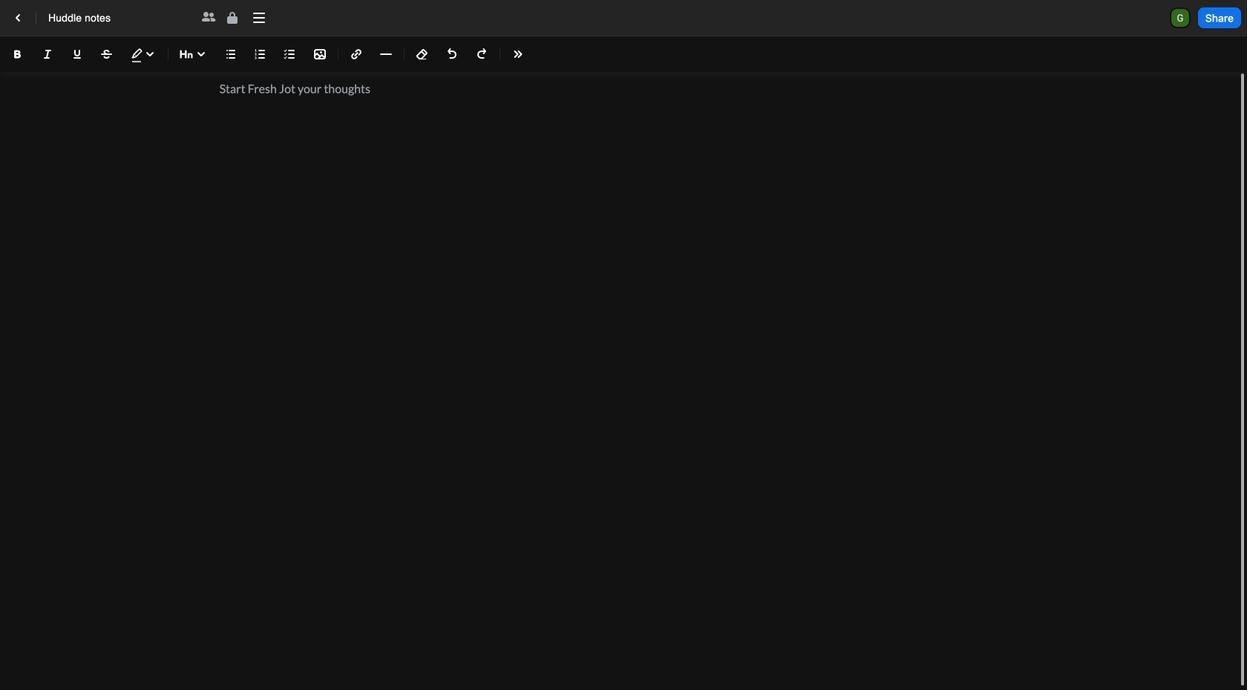 Task type: locate. For each thing, give the bounding box(es) containing it.
format options image
[[510, 45, 527, 63]]

italic image
[[39, 45, 56, 63]]

all notes image
[[9, 9, 27, 27]]

numbered list image
[[252, 45, 270, 63]]

more image
[[250, 9, 268, 27]]

locked element
[[224, 9, 241, 27]]

undo image
[[443, 45, 461, 63]]

shared image
[[200, 9, 218, 27]]

divider line image
[[377, 48, 395, 60]]

None text field
[[48, 10, 188, 25]]

redo image
[[473, 45, 491, 63]]

gary orlando image
[[1172, 9, 1190, 27]]

underline image
[[68, 45, 86, 63]]

checklist image
[[282, 45, 299, 63]]

strikethrough image
[[98, 45, 116, 63]]

locked image
[[224, 9, 241, 27]]



Task type: describe. For each thing, give the bounding box(es) containing it.
insert image image
[[311, 45, 329, 63]]

link image
[[348, 45, 365, 63]]

bulleted list image
[[222, 45, 240, 63]]

clear style image
[[414, 45, 432, 63]]

shared element
[[200, 9, 218, 27]]

bold image
[[9, 45, 27, 63]]



Task type: vqa. For each thing, say whether or not it's contained in the screenshot.
'Gary Orlando' image
yes



